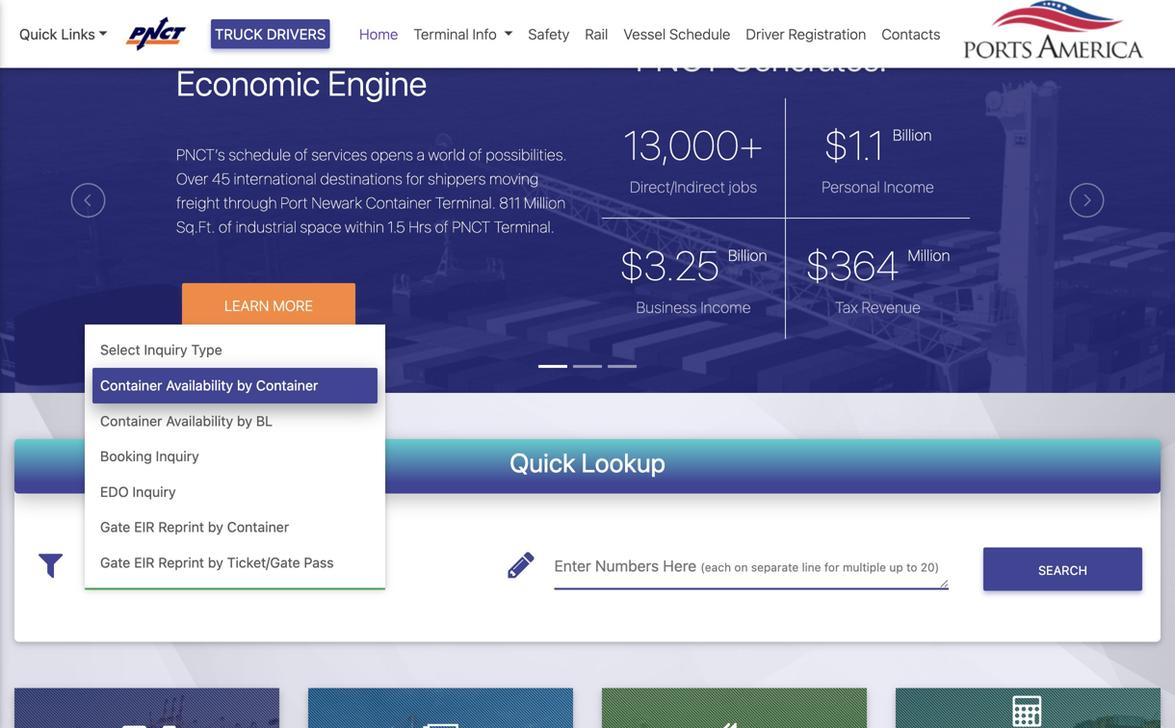 Task type: describe. For each thing, give the bounding box(es) containing it.
of right sq.ft.
[[219, 218, 232, 236]]

billion for $1.1
[[893, 126, 932, 144]]

personal
[[822, 178, 880, 196]]

0 vertical spatial terminal.
[[435, 193, 496, 212]]

jobs
[[729, 178, 757, 196]]

container availability by bl
[[100, 413, 273, 429]]

tax revenue
[[835, 298, 921, 317]]

quick links link
[[19, 23, 108, 45]]

select inquiry type
[[100, 342, 222, 358]]

by left bl on the left bottom of page
[[237, 413, 252, 429]]

availability for bl
[[166, 413, 233, 429]]

driver registration
[[746, 25, 866, 42]]

learn more
[[224, 297, 313, 314]]

terminal
[[414, 25, 469, 42]]

on
[[734, 561, 748, 574]]

rail link
[[577, 15, 616, 52]]

(each
[[701, 561, 731, 574]]

45
[[212, 169, 230, 188]]

economic
[[176, 62, 320, 103]]

truck drivers
[[215, 25, 326, 42]]

pass
[[304, 554, 334, 571]]

of right hrs
[[435, 218, 449, 236]]

home
[[359, 25, 398, 42]]

safety link
[[521, 15, 577, 52]]

gate eir reprint by ticket/gate pass
[[100, 554, 334, 571]]

economic engine
[[176, 62, 427, 103]]

driver
[[746, 25, 785, 42]]

vessel
[[624, 25, 666, 42]]

for inside pnct's schedule of services opens a world of possibilities. over 45 international destinations for shippers moving freight through port newark container terminal.                                 811 million sq.ft. of industrial space within 1.5 hrs of pnct terminal.
[[406, 169, 424, 188]]

moving
[[489, 169, 539, 188]]

direct/indirect
[[630, 178, 725, 196]]

for inside enter numbers here (each on separate line for multiple up to 20)
[[824, 561, 840, 574]]

more
[[273, 297, 313, 314]]

quick lookup
[[510, 447, 666, 478]]

edo inquiry
[[100, 483, 176, 500]]

▼
[[376, 559, 385, 573]]

pnct's schedule of services opens a world of possibilities. over 45 international destinations for shippers moving freight through port newark container terminal.                                 811 million sq.ft. of industrial space within 1.5 hrs of pnct terminal.
[[176, 145, 567, 236]]

line
[[802, 561, 821, 574]]

business income
[[636, 298, 751, 317]]

links
[[61, 25, 95, 42]]

gate for gate eir reprint by ticket/gate pass
[[100, 554, 130, 571]]

quick for quick lookup
[[510, 447, 576, 478]]

driver registration link
[[738, 15, 874, 52]]

container up bl on the left bottom of page
[[256, 377, 318, 393]]

drivers
[[267, 25, 326, 42]]

13,000+
[[624, 121, 763, 169]]

$3.25
[[620, 241, 720, 289]]

search
[[1038, 563, 1088, 577]]

multiple
[[843, 561, 886, 574]]

inquiry for booking
[[156, 448, 199, 464]]

newark
[[311, 193, 362, 212]]

tax
[[835, 298, 858, 317]]

truck drivers link
[[211, 19, 330, 49]]

$364
[[806, 241, 899, 289]]

container availability by container
[[100, 377, 318, 393]]

services
[[311, 145, 367, 164]]

up
[[889, 561, 903, 574]]

business
[[636, 298, 697, 317]]

space
[[300, 218, 341, 236]]

$364 million
[[806, 241, 950, 289]]

1.5
[[388, 218, 405, 236]]

gate eir reprint by container
[[100, 519, 289, 535]]

through
[[223, 193, 277, 212]]

home link
[[352, 15, 406, 52]]

quick for quick links
[[19, 25, 57, 42]]

enter
[[554, 557, 591, 575]]

million inside pnct's schedule of services opens a world of possibilities. over 45 international destinations for shippers moving freight through port newark container terminal.                                 811 million sq.ft. of industrial space within 1.5 hrs of pnct terminal.
[[524, 193, 566, 212]]

inquiry for select
[[144, 342, 187, 358]]

separate
[[751, 561, 799, 574]]

within
[[345, 218, 384, 236]]

numbers
[[595, 557, 659, 575]]

container up ticket/gate
[[227, 519, 289, 535]]

learn more button
[[182, 283, 355, 328]]

schedule
[[229, 145, 291, 164]]

shippers
[[428, 169, 486, 188]]

type
[[191, 342, 222, 358]]

eir for gate eir reprint by container
[[134, 519, 155, 535]]

learn
[[224, 297, 269, 314]]

contacts
[[882, 25, 941, 42]]

schedule
[[669, 25, 731, 42]]

to
[[906, 561, 917, 574]]

billion for $3.25
[[728, 246, 767, 265]]

1 horizontal spatial pnct
[[636, 37, 722, 78]]



Task type: vqa. For each thing, say whether or not it's contained in the screenshot.
the middle the Inquiry
yes



Task type: locate. For each thing, give the bounding box(es) containing it.
None text field
[[554, 542, 949, 589]]

international
[[234, 169, 317, 188]]

booking inquiry
[[100, 448, 199, 464]]

reprint down gate eir reprint by container
[[158, 554, 204, 571]]

income for $1.1
[[884, 178, 934, 196]]

availability for container
[[166, 377, 233, 393]]

1 horizontal spatial million
[[908, 246, 950, 265]]

1 horizontal spatial for
[[824, 561, 840, 574]]

1 vertical spatial availability
[[166, 413, 233, 429]]

0 vertical spatial eir
[[134, 519, 155, 535]]

contacts link
[[874, 15, 948, 52]]

revenue
[[862, 298, 921, 317]]

container up booking
[[100, 413, 162, 429]]

world
[[428, 145, 465, 164]]

for right 'line' at the right bottom of page
[[824, 561, 840, 574]]

alert
[[0, 0, 1175, 8]]

billion down 'jobs'
[[728, 246, 767, 265]]

possibilities.
[[486, 145, 567, 164]]

0 horizontal spatial for
[[406, 169, 424, 188]]

0 vertical spatial inquiry
[[144, 342, 187, 358]]

income down $3.25 billion at top
[[701, 298, 751, 317]]

sq.ft.
[[176, 218, 215, 236]]

destinations
[[320, 169, 402, 188]]

0 vertical spatial billion
[[893, 126, 932, 144]]

hrs
[[409, 218, 432, 236]]

mobile image
[[163, 721, 176, 728]]

select
[[100, 342, 140, 358]]

quick left 'lookup'
[[510, 447, 576, 478]]

welcome to port newmark container terminal image
[[0, 8, 1175, 501]]

availability down container availability by container
[[166, 413, 233, 429]]

2 gate from the top
[[100, 554, 130, 571]]

reprint for container
[[158, 519, 204, 535]]

quick
[[19, 25, 57, 42], [510, 447, 576, 478]]

by down gate eir reprint by container
[[208, 554, 223, 571]]

quick left the links
[[19, 25, 57, 42]]

reprint
[[158, 519, 204, 535], [158, 554, 204, 571]]

1 gate from the top
[[100, 519, 130, 535]]

pnct
[[636, 37, 722, 78], [452, 218, 490, 236]]

eir down edo inquiry
[[134, 519, 155, 535]]

million right 811
[[524, 193, 566, 212]]

1 horizontal spatial billion
[[893, 126, 932, 144]]

safety
[[528, 25, 570, 42]]

0 vertical spatial million
[[524, 193, 566, 212]]

a
[[417, 145, 425, 164]]

0 horizontal spatial billion
[[728, 246, 767, 265]]

for down a on the left top of the page
[[406, 169, 424, 188]]

eir down gate eir reprint by container
[[134, 554, 155, 571]]

$1.1 billion
[[824, 121, 932, 169]]

terminal info link
[[406, 15, 521, 52]]

income for $3.25
[[701, 298, 751, 317]]

0 vertical spatial quick
[[19, 25, 57, 42]]

1 availability from the top
[[166, 377, 233, 393]]

20)
[[921, 561, 939, 574]]

of right world
[[469, 145, 482, 164]]

over
[[176, 169, 208, 188]]

terminal. down shippers
[[435, 193, 496, 212]]

container down 'select' on the top
[[100, 377, 162, 393]]

pnct inside pnct's schedule of services opens a world of possibilities. over 45 international destinations for shippers moving freight through port newark container terminal.                                 811 million sq.ft. of industrial space within 1.5 hrs of pnct terminal.
[[452, 218, 490, 236]]

gate
[[100, 519, 130, 535], [100, 554, 130, 571]]

eir
[[134, 519, 155, 535], [134, 554, 155, 571]]

of
[[294, 145, 308, 164], [469, 145, 482, 164], [219, 218, 232, 236], [435, 218, 449, 236]]

generates:
[[730, 37, 887, 78]]

1 vertical spatial gate
[[100, 554, 130, 571]]

truck
[[215, 25, 263, 42]]

million
[[524, 193, 566, 212], [908, 246, 950, 265]]

2 vertical spatial inquiry
[[132, 483, 176, 500]]

0 horizontal spatial quick
[[19, 25, 57, 42]]

0 vertical spatial gate
[[100, 519, 130, 535]]

billion inside $3.25 billion
[[728, 246, 767, 265]]

income down '$1.1 billion' on the right top
[[884, 178, 934, 196]]

13,000+ direct/indirect jobs
[[624, 121, 763, 196]]

0 horizontal spatial income
[[701, 298, 751, 317]]

engine
[[328, 62, 427, 103]]

by
[[237, 377, 252, 393], [237, 413, 252, 429], [208, 519, 223, 535], [208, 554, 223, 571]]

billion inside '$1.1 billion'
[[893, 126, 932, 144]]

by up container availability by bl
[[237, 377, 252, 393]]

0 vertical spatial pnct
[[636, 37, 722, 78]]

port
[[281, 193, 308, 212]]

gate for gate eir reprint by container
[[100, 519, 130, 535]]

terminal. down 811
[[494, 218, 555, 236]]

edo
[[100, 483, 129, 500]]

booking
[[100, 448, 152, 464]]

industrial
[[236, 218, 297, 236]]

0 horizontal spatial pnct
[[452, 218, 490, 236]]

1 vertical spatial inquiry
[[156, 448, 199, 464]]

2 reprint from the top
[[158, 554, 204, 571]]

ticket/gate
[[227, 554, 300, 571]]

1 vertical spatial eir
[[134, 554, 155, 571]]

for
[[406, 169, 424, 188], [824, 561, 840, 574]]

container up 1.5
[[366, 193, 432, 212]]

0 vertical spatial availability
[[166, 377, 233, 393]]

1 vertical spatial pnct
[[452, 218, 490, 236]]

income
[[884, 178, 934, 196], [701, 298, 751, 317]]

1 vertical spatial terminal.
[[494, 218, 555, 236]]

quick links
[[19, 25, 95, 42]]

of up international
[[294, 145, 308, 164]]

eir for gate eir reprint by ticket/gate pass
[[134, 554, 155, 571]]

bl
[[256, 413, 273, 429]]

inquiry down container availability by bl
[[156, 448, 199, 464]]

reprint up gate eir reprint by ticket/gate pass
[[158, 519, 204, 535]]

terminal.
[[435, 193, 496, 212], [494, 218, 555, 236]]

search button
[[983, 548, 1142, 591]]

1 horizontal spatial income
[[884, 178, 934, 196]]

811
[[499, 193, 520, 212]]

1 vertical spatial million
[[908, 246, 950, 265]]

1 vertical spatial income
[[701, 298, 751, 317]]

personal income
[[822, 178, 934, 196]]

info
[[472, 25, 497, 42]]

inquiry down the booking inquiry
[[132, 483, 176, 500]]

1 eir from the top
[[134, 519, 155, 535]]

1 vertical spatial quick
[[510, 447, 576, 478]]

reprint for ticket/gate
[[158, 554, 204, 571]]

rail
[[585, 25, 608, 42]]

freight
[[176, 193, 220, 212]]

terminal info
[[414, 25, 497, 42]]

2 availability from the top
[[166, 413, 233, 429]]

$1.1
[[824, 121, 884, 169]]

0 vertical spatial reprint
[[158, 519, 204, 535]]

inquiry left type
[[144, 342, 187, 358]]

million up revenue
[[908, 246, 950, 265]]

0 vertical spatial income
[[884, 178, 934, 196]]

None text field
[[85, 542, 385, 589]]

1 vertical spatial billion
[[728, 246, 767, 265]]

1 horizontal spatial quick
[[510, 447, 576, 478]]

1 vertical spatial for
[[824, 561, 840, 574]]

registration
[[788, 25, 866, 42]]

0 vertical spatial for
[[406, 169, 424, 188]]

inquiry for edo
[[132, 483, 176, 500]]

enter numbers here (each on separate line for multiple up to 20)
[[554, 557, 939, 575]]

1 reprint from the top
[[158, 519, 204, 535]]

vessel schedule
[[624, 25, 731, 42]]

availability down type
[[166, 377, 233, 393]]

here
[[663, 557, 697, 575]]

2 eir from the top
[[134, 554, 155, 571]]

0 horizontal spatial million
[[524, 193, 566, 212]]

pnct generates:
[[636, 37, 887, 78]]

$3.25 billion
[[620, 241, 767, 289]]

million inside $364 million
[[908, 246, 950, 265]]

lookup
[[581, 447, 666, 478]]

billion right $1.1
[[893, 126, 932, 144]]

by up gate eir reprint by ticket/gate pass
[[208, 519, 223, 535]]

1 vertical spatial reprint
[[158, 554, 204, 571]]

vessel schedule link
[[616, 15, 738, 52]]

container inside pnct's schedule of services opens a world of possibilities. over 45 international destinations for shippers moving freight through port newark container terminal.                                 811 million sq.ft. of industrial space within 1.5 hrs of pnct terminal.
[[366, 193, 432, 212]]



